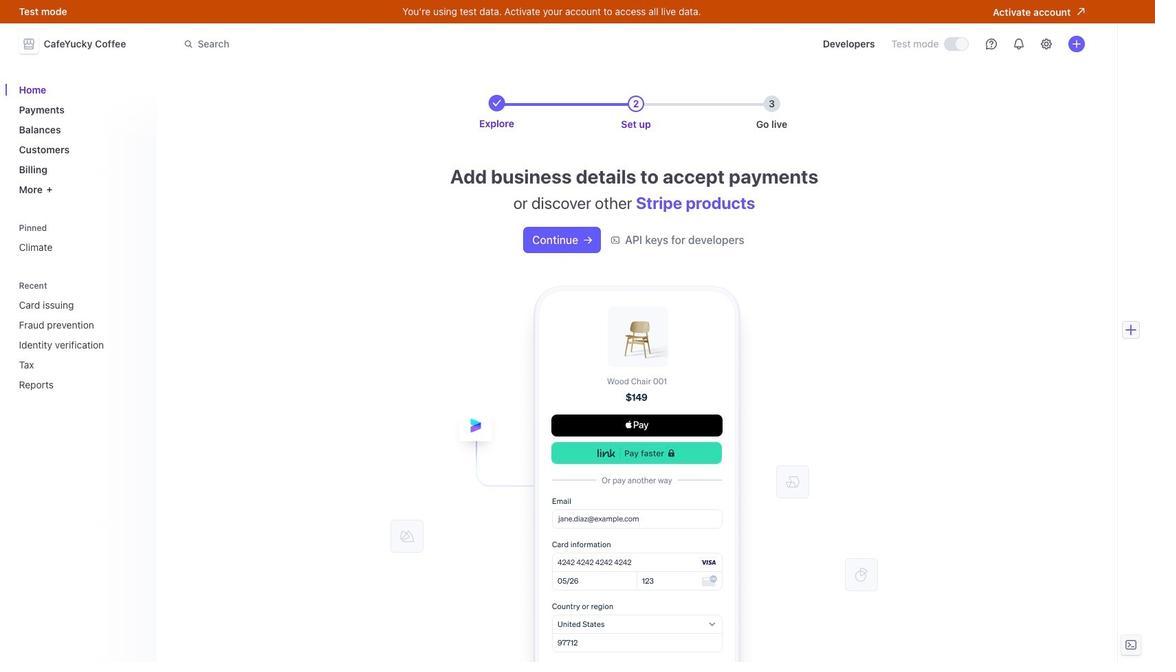 Task type: describe. For each thing, give the bounding box(es) containing it.
edit pins image
[[134, 224, 143, 232]]

1 recent element from the top
[[13, 276, 148, 396]]

pinned element
[[13, 218, 148, 259]]

Search text field
[[176, 31, 563, 57]]

settings image
[[1041, 39, 1052, 50]]

clear history image
[[134, 282, 143, 290]]

svg image
[[584, 236, 592, 244]]



Task type: locate. For each thing, give the bounding box(es) containing it.
recent element
[[13, 276, 148, 396], [13, 294, 148, 396]]

2 recent element from the top
[[13, 294, 148, 396]]

Test mode checkbox
[[944, 38, 968, 50]]

None search field
[[176, 31, 563, 57]]

core navigation links element
[[13, 78, 148, 201]]

help image
[[986, 39, 997, 50]]

notifications image
[[1013, 39, 1024, 50]]



Task type: vqa. For each thing, say whether or not it's contained in the screenshot.
svg ICON at the right top
yes



